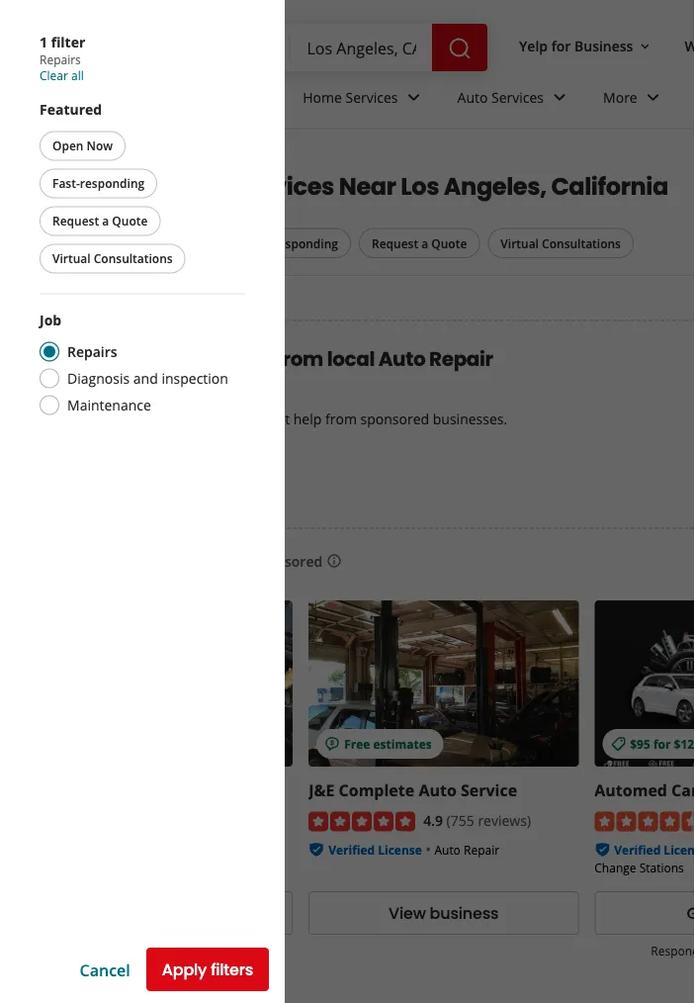 Task type: describe. For each thing, give the bounding box(es) containing it.
auto services link
[[442, 71, 588, 129]]

open inside filters group
[[152, 235, 183, 251]]

responding for right the fast-responding button
[[274, 235, 338, 251]]

virtual consultations button inside featured group
[[40, 244, 186, 274]]

best
[[117, 170, 168, 203]]

yelp for business
[[519, 36, 634, 55]]

virtual consultations for "virtual consultations" button in the featured group
[[52, 250, 173, 267]]

respond
[[651, 943, 695, 959]]

filter
[[51, 32, 85, 51]]

1 for all
[[89, 236, 95, 249]]

service
[[461, 779, 517, 801]]

filters group
[[40, 228, 638, 259]]

0 horizontal spatial from
[[276, 345, 323, 373]]

licens
[[664, 842, 695, 858]]

sponsored
[[361, 409, 429, 428]]

clear
[[40, 67, 68, 84]]

featured group
[[36, 99, 245, 277]]

and inside option group
[[133, 369, 158, 388]]

(755
[[447, 810, 475, 829]]

auto down (755
[[435, 842, 461, 858]]

j&e complete auto service link
[[309, 779, 517, 801]]

job
[[40, 311, 61, 329]]

virtual consultations button inside filters group
[[488, 228, 634, 258]]

cancel
[[80, 959, 130, 980]]

1 all
[[89, 235, 118, 251]]

free for price
[[73, 345, 115, 373]]

4.9 star rating image
[[309, 812, 416, 832]]

quote inside featured group
[[112, 213, 148, 229]]

4.6 star rating image
[[595, 812, 695, 832]]

quote inside filters group
[[432, 235, 467, 251]]

business
[[430, 902, 499, 925]]

request a quote for the rightmost the request a quote button
[[372, 235, 467, 251]]

filters
[[211, 959, 253, 981]]

automed
[[595, 779, 668, 801]]

j&e
[[309, 779, 335, 801]]

auto up '4.9'
[[419, 779, 457, 801]]

view business
[[389, 902, 499, 925]]

all
[[104, 235, 118, 251]]

virtual for "virtual consultations" button in the filters group
[[501, 235, 539, 251]]

view
[[389, 902, 426, 925]]

project
[[193, 409, 238, 428]]

open now for left open now button
[[52, 138, 113, 154]]

estimates inside the free price estimates from local auto repair pros tell us about your project and get help from sponsored businesses.
[[173, 345, 272, 373]]

top 10 best auto services near los angeles, california
[[40, 170, 669, 203]]

get
[[270, 409, 290, 428]]

all
[[71, 67, 84, 84]]

10
[[88, 170, 112, 203]]

services for auto services
[[492, 88, 544, 106]]

j&e complete auto service
[[309, 779, 517, 801]]

request a quote for left the request a quote button
[[52, 213, 148, 229]]

tell
[[73, 409, 96, 428]]

business
[[575, 36, 634, 55]]

verified licens
[[615, 842, 695, 858]]

view business link
[[309, 891, 579, 935]]

automotive link
[[97, 153, 167, 170]]

verified for automed
[[615, 842, 661, 858]]

0 horizontal spatial services
[[234, 170, 334, 203]]

diagnosis
[[67, 369, 130, 388]]

$125
[[674, 735, 695, 752]]

inspection
[[162, 369, 228, 388]]

free for estimates
[[344, 735, 370, 752]]

consultations for "virtual consultations" button in the featured group
[[94, 250, 173, 267]]

auto services
[[458, 88, 544, 106]]

24 chevron down v2 image for more
[[642, 85, 665, 109]]

home services link
[[287, 71, 442, 129]]

$95
[[630, 735, 651, 752]]

us
[[99, 409, 114, 428]]

request for the rightmost the request a quote button
[[372, 235, 419, 251]]

complete
[[339, 779, 415, 801]]

pros
[[73, 373, 117, 400]]

home services
[[303, 88, 398, 106]]

search image
[[448, 37, 472, 60]]

price
[[119, 345, 169, 373]]

fast- for the topmost the fast-responding button
[[52, 175, 80, 191]]

a inside group
[[102, 213, 109, 229]]

sponsored
[[251, 551, 323, 570]]

1 filter repairs clear all
[[40, 32, 85, 84]]

repairs inside 1 filter repairs clear all
[[40, 51, 81, 68]]

16 verified v2 image
[[595, 842, 611, 858]]

virtual for "virtual consultations" button in the featured group
[[52, 250, 91, 267]]

virtual consultations for "virtual consultations" button in the filters group
[[501, 235, 621, 251]]

california
[[551, 170, 669, 203]]



Task type: vqa. For each thing, say whether or not it's contained in the screenshot.
Yelp link
yes



Task type: locate. For each thing, give the bounding box(es) containing it.
your
[[159, 409, 189, 428]]

1 vertical spatial free
[[344, 735, 370, 752]]

1 24 chevron down v2 image from the left
[[402, 85, 426, 109]]

verified inside button
[[615, 842, 661, 858]]

consultations inside filters group
[[542, 235, 621, 251]]

24 chevron down v2 image right more in the right top of the page
[[642, 85, 665, 109]]

open now down best
[[152, 235, 212, 251]]

verified inside button
[[329, 842, 375, 858]]

for
[[552, 36, 571, 55], [654, 735, 671, 752]]

virtual inside filters group
[[501, 235, 539, 251]]

open now for the rightmost open now button
[[152, 235, 212, 251]]

fast-responding down 16 chevron right v2 image
[[52, 175, 145, 191]]

estimates up project
[[173, 345, 272, 373]]

now inside featured group
[[87, 138, 113, 154]]

quote
[[112, 213, 148, 229], [432, 235, 467, 251]]

open now
[[52, 138, 113, 154], [152, 235, 212, 251]]

1 horizontal spatial virtual consultations
[[501, 235, 621, 251]]

1 horizontal spatial 1
[[89, 236, 95, 249]]

responding
[[80, 175, 145, 191], [274, 235, 338, 251]]

0 horizontal spatial a
[[102, 213, 109, 229]]

verified licens button
[[615, 840, 695, 859]]

consultations down california
[[542, 235, 621, 251]]

1 vertical spatial from
[[325, 409, 357, 428]]

auto right best
[[173, 170, 229, 203]]

1 left the filter at the left top of page
[[40, 32, 47, 51]]

request a quote button down los
[[359, 228, 480, 258]]

1 vertical spatial open
[[152, 235, 183, 251]]

open
[[52, 138, 84, 154], [152, 235, 183, 251]]

virtual down angeles, in the right top of the page
[[501, 235, 539, 251]]

16 free estimates v2 image
[[325, 736, 340, 752]]

request up the 16 filter v2 image
[[52, 213, 99, 229]]

0 horizontal spatial and
[[133, 369, 158, 388]]

a inside filters group
[[422, 235, 429, 251]]

request a quote inside filters group
[[372, 235, 467, 251]]

auto inside the free price estimates from local auto repair pros tell us about your project and get help from sponsored businesses.
[[379, 345, 426, 373]]

from
[[276, 345, 323, 373], [325, 409, 357, 428]]

and inside the free price estimates from local auto repair pros tell us about your project and get help from sponsored businesses.
[[241, 409, 266, 428]]

1 vertical spatial request a quote
[[372, 235, 467, 251]]

open right all
[[152, 235, 183, 251]]

0 horizontal spatial 24 chevron down v2 image
[[402, 85, 426, 109]]

clear all link
[[40, 67, 84, 84]]

virtual left all
[[52, 250, 91, 267]]

1 horizontal spatial request a quote button
[[359, 228, 480, 258]]

request a quote
[[52, 213, 148, 229], [372, 235, 467, 251]]

1 vertical spatial repair
[[464, 842, 500, 858]]

16 filter v2 image
[[56, 236, 72, 252]]

$95 for $125 link
[[595, 600, 695, 766]]

0 vertical spatial request a quote
[[52, 213, 148, 229]]

1 horizontal spatial yelp
[[519, 36, 548, 55]]

repairs inside option group
[[67, 342, 117, 361]]

services inside auto services link
[[492, 88, 544, 106]]

0 horizontal spatial now
[[87, 138, 113, 154]]

1 vertical spatial request
[[372, 235, 419, 251]]

option group
[[40, 310, 245, 418]]

1 horizontal spatial for
[[654, 735, 671, 752]]

consultations
[[542, 235, 621, 251], [94, 250, 173, 267]]

featured
[[40, 100, 102, 119]]

business categories element
[[150, 71, 695, 129]]

fast-responding inside featured group
[[52, 175, 145, 191]]

0 horizontal spatial responding
[[80, 175, 145, 191]]

help
[[294, 409, 322, 428]]

1 horizontal spatial virtual
[[501, 235, 539, 251]]

16 info v2 image
[[327, 553, 342, 569]]

0 vertical spatial yelp
[[519, 36, 548, 55]]

services up filters group
[[234, 170, 334, 203]]

free up maintenance
[[73, 345, 115, 373]]

1 horizontal spatial 24 chevron down v2 image
[[548, 85, 572, 109]]

now for left open now button
[[87, 138, 113, 154]]

repairs
[[40, 51, 81, 68], [67, 342, 117, 361]]

1 vertical spatial open now
[[152, 235, 212, 251]]

1 vertical spatial fast-
[[246, 235, 274, 251]]

repair inside the free price estimates from local auto repair pros tell us about your project and get help from sponsored businesses.
[[429, 345, 493, 373]]

repair
[[429, 345, 493, 373], [464, 842, 500, 858]]

virtual consultations down 10
[[52, 250, 173, 267]]

24 chevron down v2 image inside auto services link
[[548, 85, 572, 109]]

yelp inside button
[[519, 36, 548, 55]]

0 horizontal spatial for
[[552, 36, 571, 55]]

1 inside 1 filter repairs clear all
[[40, 32, 47, 51]]

consultations inside featured group
[[94, 250, 173, 267]]

home
[[303, 88, 342, 106]]

consultations for "virtual consultations" button in the filters group
[[542, 235, 621, 251]]

estimates up j&e complete auto service link
[[373, 735, 432, 752]]

1 horizontal spatial consultations
[[542, 235, 621, 251]]

apply
[[162, 959, 207, 981]]

0 vertical spatial repairs
[[40, 51, 81, 68]]

apply filters button
[[146, 948, 269, 991]]

for for $95
[[654, 735, 671, 752]]

1 horizontal spatial verified
[[615, 842, 661, 858]]

0 horizontal spatial open now button
[[40, 131, 126, 161]]

and up about
[[133, 369, 158, 388]]

open up 16 chevron right v2 image
[[52, 138, 84, 154]]

responding inside filters group
[[274, 235, 338, 251]]

from right the help
[[325, 409, 357, 428]]

more link
[[588, 71, 681, 129]]

car
[[672, 779, 695, 801]]

0 vertical spatial for
[[552, 36, 571, 55]]

open now button down featured
[[40, 131, 126, 161]]

1 vertical spatial estimates
[[373, 735, 432, 752]]

open now inside featured group
[[52, 138, 113, 154]]

1 horizontal spatial open
[[152, 235, 183, 251]]

verified license button
[[329, 840, 422, 859]]

0 vertical spatial open now
[[52, 138, 113, 154]]

yelp left 16 chevron right v2 image
[[40, 153, 65, 170]]

automed car link
[[595, 779, 695, 801]]

1 for filter
[[40, 32, 47, 51]]

maintenance
[[67, 396, 151, 414]]

1 horizontal spatial open now button
[[139, 228, 225, 258]]

now right all
[[186, 235, 212, 251]]

0 horizontal spatial virtual consultations button
[[40, 244, 186, 274]]

fast-responding down top 10 best auto services near los angeles, california
[[246, 235, 338, 251]]

1 verified from the left
[[329, 842, 375, 858]]

request inside featured group
[[52, 213, 99, 229]]

free inside the free price estimates from local auto repair pros tell us about your project and get help from sponsored businesses.
[[73, 345, 115, 373]]

1 vertical spatial fast-responding button
[[233, 228, 351, 258]]

repairs up diagnosis
[[67, 342, 117, 361]]

1 vertical spatial a
[[422, 235, 429, 251]]

a down los
[[422, 235, 429, 251]]

services inside home services link
[[346, 88, 398, 106]]

1 horizontal spatial open now
[[152, 235, 212, 251]]

24 chevron down v2 image for home services
[[402, 85, 426, 109]]

1 vertical spatial now
[[186, 235, 212, 251]]

2 horizontal spatial services
[[492, 88, 544, 106]]

cancel button
[[80, 959, 130, 980]]

1 horizontal spatial virtual consultations button
[[488, 228, 634, 258]]

consultations right the 16 filter v2 image
[[94, 250, 173, 267]]

0 horizontal spatial free
[[73, 345, 115, 373]]

0 horizontal spatial consultations
[[94, 250, 173, 267]]

4.9 (755 reviews)
[[424, 810, 531, 829]]

1 horizontal spatial from
[[325, 409, 357, 428]]

1 horizontal spatial request
[[372, 235, 419, 251]]

virtual consultations button down california
[[488, 228, 634, 258]]

services for home services
[[346, 88, 398, 106]]

request for left the request a quote button
[[52, 213, 99, 229]]

0 vertical spatial estimates
[[173, 345, 272, 373]]

0 horizontal spatial request a quote button
[[40, 206, 161, 236]]

1 vertical spatial repairs
[[67, 342, 117, 361]]

verified license
[[329, 842, 422, 858]]

1 vertical spatial open now button
[[139, 228, 225, 258]]

services down yelp for business
[[492, 88, 544, 106]]

0 horizontal spatial yelp
[[40, 153, 65, 170]]

16 chevron right v2 image
[[73, 154, 89, 170]]

license
[[378, 842, 422, 858]]

virtual consultations
[[501, 235, 621, 251], [52, 250, 173, 267]]

virtual
[[501, 235, 539, 251], [52, 250, 91, 267]]

more
[[603, 88, 638, 106]]

responding down the automotive link
[[80, 175, 145, 191]]

0 horizontal spatial virtual consultations
[[52, 250, 173, 267]]

0 horizontal spatial verified
[[329, 842, 375, 858]]

1 horizontal spatial fast-responding
[[246, 235, 338, 251]]

repair up businesses.
[[429, 345, 493, 373]]

1 horizontal spatial free
[[344, 735, 370, 752]]

1 horizontal spatial estimates
[[373, 735, 432, 752]]

request
[[52, 213, 99, 229], [372, 235, 419, 251]]

free estimates
[[344, 735, 432, 752]]

diagnosis and inspection
[[67, 369, 228, 388]]

request inside filters group
[[372, 235, 419, 251]]

free price estimates from local auto repair pros tell us about your project and get help from sponsored businesses.
[[73, 345, 508, 428]]

1 horizontal spatial quote
[[432, 235, 467, 251]]

yelp for yelp link
[[40, 153, 65, 170]]

fast- for right the fast-responding button
[[246, 235, 274, 251]]

2 24 chevron down v2 image from the left
[[548, 85, 572, 109]]

0 horizontal spatial virtual
[[52, 250, 91, 267]]

2 verified from the left
[[615, 842, 661, 858]]

virtual consultations button
[[488, 228, 634, 258], [40, 244, 186, 274]]

repairs down the filter at the left top of page
[[40, 51, 81, 68]]

services
[[346, 88, 398, 106], [492, 88, 544, 106], [234, 170, 334, 203]]

24 chevron down v2 image
[[402, 85, 426, 109], [548, 85, 572, 109], [642, 85, 665, 109]]

estimates
[[173, 345, 272, 373], [373, 735, 432, 752]]

16 deal v2 image
[[611, 736, 626, 752]]

1
[[40, 32, 47, 51], [89, 236, 95, 249]]

request a quote down los
[[372, 235, 467, 251]]

virtual consultations inside featured group
[[52, 250, 173, 267]]

24 chevron down v2 image for auto services
[[548, 85, 572, 109]]

1 horizontal spatial a
[[422, 235, 429, 251]]

now
[[87, 138, 113, 154], [186, 235, 212, 251]]

for left the 'business' on the top right of the page
[[552, 36, 571, 55]]

0 horizontal spatial quote
[[112, 213, 148, 229]]

1 horizontal spatial request a quote
[[372, 235, 467, 251]]

4.9
[[424, 810, 443, 829]]

option group containing job
[[40, 310, 245, 418]]

virtual consultations down california
[[501, 235, 621, 251]]

24 chevron down v2 image down yelp for business
[[548, 85, 572, 109]]

0 vertical spatial fast-responding
[[52, 175, 145, 191]]

for for yelp
[[552, 36, 571, 55]]

None search field
[[150, 24, 492, 71]]

local
[[327, 345, 375, 373]]

request a quote inside featured group
[[52, 213, 148, 229]]

1 horizontal spatial responding
[[274, 235, 338, 251]]

0 vertical spatial request
[[52, 213, 99, 229]]

quote down los
[[432, 235, 467, 251]]

0 horizontal spatial request a quote
[[52, 213, 148, 229]]

open inside featured group
[[52, 138, 84, 154]]

1 vertical spatial yelp
[[40, 153, 65, 170]]

auto right local
[[379, 345, 426, 373]]

0 vertical spatial fast-
[[52, 175, 80, 191]]

0 vertical spatial 1
[[40, 32, 47, 51]]

fast-
[[52, 175, 80, 191], [246, 235, 274, 251]]

16 verified v2 image
[[309, 842, 325, 858]]

1 vertical spatial for
[[654, 735, 671, 752]]

0 vertical spatial free
[[73, 345, 115, 373]]

for inside "link"
[[654, 735, 671, 752]]

0 horizontal spatial fast-
[[52, 175, 80, 191]]

free estimates link
[[309, 600, 579, 766]]

quote up all
[[112, 213, 148, 229]]

1 horizontal spatial now
[[186, 235, 212, 251]]

about
[[118, 409, 156, 428]]

for inside button
[[552, 36, 571, 55]]

yelp up auto services link
[[519, 36, 548, 55]]

automed car
[[595, 779, 695, 801]]

open now up 16 chevron right v2 image
[[52, 138, 113, 154]]

24 chevron down v2 image inside home services link
[[402, 85, 426, 109]]

0 horizontal spatial request
[[52, 213, 99, 229]]

0 horizontal spatial 1
[[40, 32, 47, 51]]

free right the 16 free estimates v2 image
[[344, 735, 370, 752]]

reviews)
[[478, 810, 531, 829]]

virtual inside featured group
[[52, 250, 91, 267]]

1 vertical spatial 1
[[89, 236, 95, 249]]

1 vertical spatial and
[[241, 409, 266, 428]]

now up 16 chevron right v2 image
[[87, 138, 113, 154]]

and
[[133, 369, 158, 388], [241, 409, 266, 428]]

verified down 4.9 star rating image
[[329, 842, 375, 858]]

request a quote up 1 all
[[52, 213, 148, 229]]

1 horizontal spatial services
[[346, 88, 398, 106]]

responding for the topmost the fast-responding button
[[80, 175, 145, 191]]

businesses.
[[433, 409, 508, 428]]

0 horizontal spatial open
[[52, 138, 84, 154]]

0 horizontal spatial fast-responding
[[52, 175, 145, 191]]

0 vertical spatial responding
[[80, 175, 145, 191]]

a up 1 all
[[102, 213, 109, 229]]

virtual consultations inside filters group
[[501, 235, 621, 251]]

services right home
[[346, 88, 398, 106]]

1 horizontal spatial fast-responding button
[[233, 228, 351, 258]]

repair down 4.9 (755 reviews)
[[464, 842, 500, 858]]

1 horizontal spatial and
[[241, 409, 266, 428]]

1 horizontal spatial fast-
[[246, 235, 274, 251]]

verified for j&e
[[329, 842, 375, 858]]

$95 for $125
[[630, 735, 695, 752]]

fast-responding inside filters group
[[246, 235, 338, 251]]

los
[[401, 170, 439, 203]]

request down los
[[372, 235, 419, 251]]

apply filters
[[162, 959, 253, 981]]

0 vertical spatial quote
[[112, 213, 148, 229]]

1 vertical spatial fast-responding
[[246, 235, 338, 251]]

2 horizontal spatial 24 chevron down v2 image
[[642, 85, 665, 109]]

auto down search 'image'
[[458, 88, 488, 106]]

auto repair
[[435, 842, 500, 858]]

from left local
[[276, 345, 323, 373]]

automotive
[[97, 153, 167, 170]]

0 vertical spatial repair
[[429, 345, 493, 373]]

24 chevron down v2 image right the home services
[[402, 85, 426, 109]]

0 vertical spatial and
[[133, 369, 158, 388]]

0 horizontal spatial open now
[[52, 138, 113, 154]]

yelp
[[519, 36, 548, 55], [40, 153, 65, 170]]

yelp for business button
[[511, 28, 661, 63]]

3 24 chevron down v2 image from the left
[[642, 85, 665, 109]]

0 vertical spatial a
[[102, 213, 109, 229]]

a
[[102, 213, 109, 229], [422, 235, 429, 251]]

now inside filters group
[[186, 235, 212, 251]]

top
[[40, 170, 84, 203]]

yelp for yelp for business
[[519, 36, 548, 55]]

request a quote button down 10
[[40, 206, 161, 236]]

virtual consultations button down 10
[[40, 244, 186, 274]]

fast-responding
[[52, 175, 145, 191], [246, 235, 338, 251]]

responding down top 10 best auto services near los angeles, california
[[274, 235, 338, 251]]

0 horizontal spatial estimates
[[173, 345, 272, 373]]

open now button down best
[[139, 228, 225, 258]]

0 vertical spatial now
[[87, 138, 113, 154]]

for right $95
[[654, 735, 671, 752]]

1 vertical spatial responding
[[274, 235, 338, 251]]

0 vertical spatial open
[[52, 138, 84, 154]]

angeles,
[[444, 170, 547, 203]]

0 vertical spatial from
[[276, 345, 323, 373]]

24 chevron down v2 image inside more link
[[642, 85, 665, 109]]

0 vertical spatial open now button
[[40, 131, 126, 161]]

16 chevron down v2 image
[[637, 38, 653, 54]]

responding inside featured group
[[80, 175, 145, 191]]

verified down 4.6 star rating image
[[615, 842, 661, 858]]

1 left all
[[89, 236, 95, 249]]

free
[[73, 345, 115, 373], [344, 735, 370, 752]]

1 vertical spatial quote
[[432, 235, 467, 251]]

verified
[[329, 842, 375, 858], [615, 842, 661, 858]]

0 vertical spatial fast-responding button
[[40, 169, 158, 198]]

now for the rightmost open now button
[[186, 235, 212, 251]]

auto inside business categories element
[[458, 88, 488, 106]]

open now inside filters group
[[152, 235, 212, 251]]

fast- inside filters group
[[246, 235, 274, 251]]

near
[[339, 170, 396, 203]]

1 inside 1 all
[[89, 236, 95, 249]]

0 horizontal spatial fast-responding button
[[40, 169, 158, 198]]

and left get
[[241, 409, 266, 428]]

yelp link
[[40, 153, 65, 170]]

fast- inside featured group
[[52, 175, 80, 191]]



